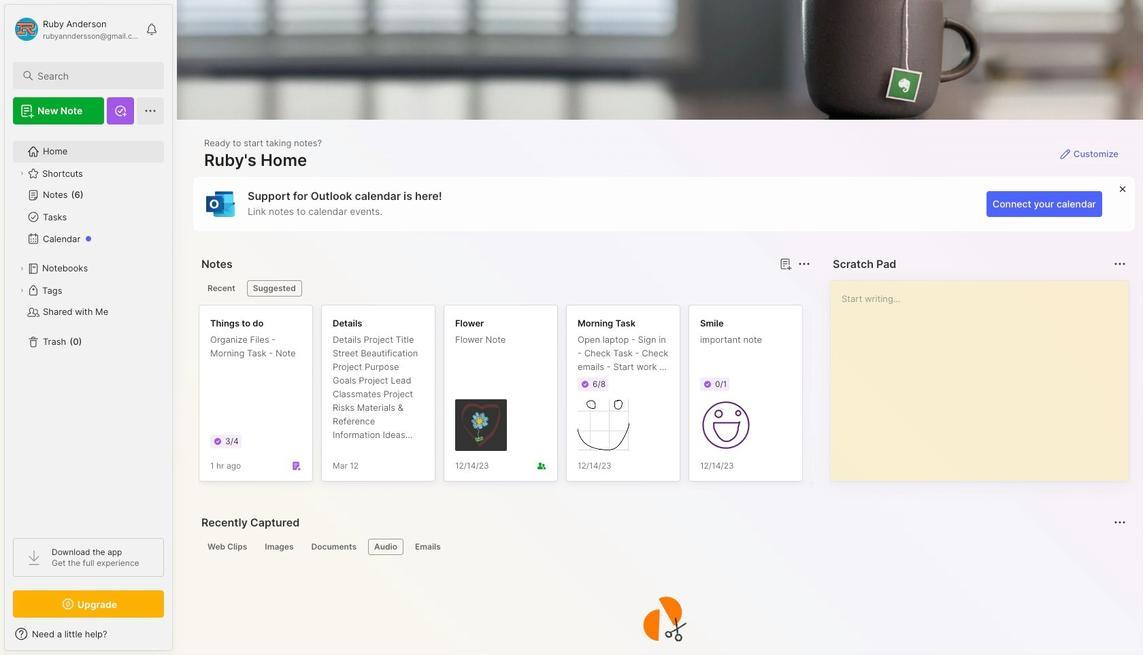Task type: locate. For each thing, give the bounding box(es) containing it.
0 vertical spatial tab list
[[201, 280, 809, 297]]

none search field inside main element
[[37, 67, 152, 84]]

0 horizontal spatial thumbnail image
[[455, 400, 507, 451]]

row group
[[199, 305, 1056, 490]]

more actions image
[[796, 256, 813, 272]]

main element
[[0, 0, 177, 656]]

tab
[[201, 280, 241, 297], [247, 280, 302, 297], [201, 539, 253, 555], [259, 539, 300, 555], [305, 539, 363, 555], [368, 539, 404, 555], [409, 539, 447, 555]]

WHAT'S NEW field
[[5, 624, 172, 645]]

1 vertical spatial tab list
[[201, 539, 1125, 555]]

2 tab list from the top
[[201, 539, 1125, 555]]

click to collapse image
[[172, 630, 182, 647]]

1 tab list from the top
[[201, 280, 809, 297]]

2 horizontal spatial thumbnail image
[[700, 400, 752, 451]]

thumbnail image
[[455, 400, 507, 451], [578, 400, 630, 451], [700, 400, 752, 451]]

More actions field
[[795, 255, 814, 274]]

tab list
[[201, 280, 809, 297], [201, 539, 1125, 555]]

expand notebooks image
[[18, 265, 26, 273]]

tree
[[5, 133, 172, 526]]

1 horizontal spatial thumbnail image
[[578, 400, 630, 451]]

Account field
[[13, 16, 139, 43]]

1 thumbnail image from the left
[[455, 400, 507, 451]]

Search text field
[[37, 69, 152, 82]]

2 thumbnail image from the left
[[578, 400, 630, 451]]

None search field
[[37, 67, 152, 84]]



Task type: vqa. For each thing, say whether or not it's contained in the screenshot.
Sort
no



Task type: describe. For each thing, give the bounding box(es) containing it.
tree inside main element
[[5, 133, 172, 526]]

3 thumbnail image from the left
[[700, 400, 752, 451]]

Start writing… text field
[[842, 281, 1129, 470]]

expand tags image
[[18, 287, 26, 295]]



